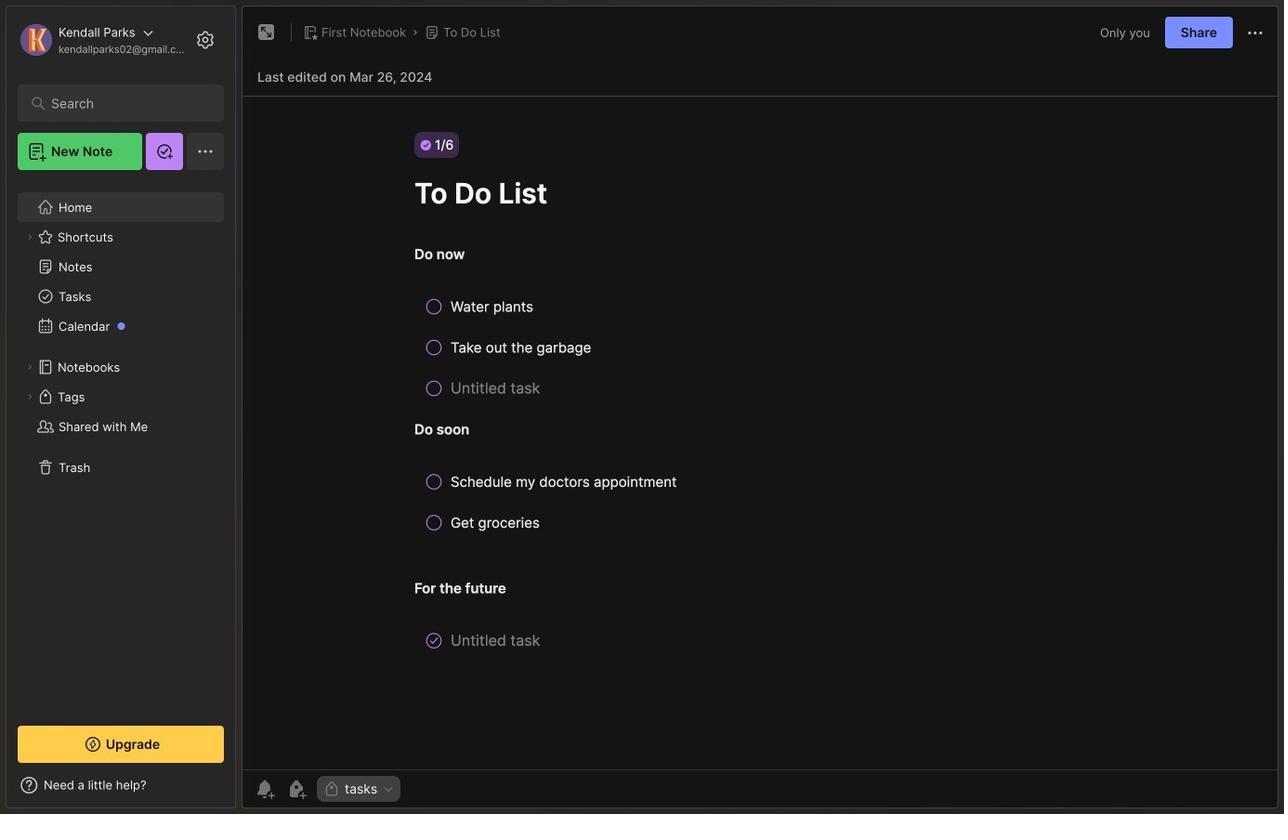 Task type: vqa. For each thing, say whether or not it's contained in the screenshot.
More actions IMAGE
yes



Task type: locate. For each thing, give the bounding box(es) containing it.
note window element
[[242, 6, 1279, 813]]

expand note image
[[256, 21, 278, 44]]

more actions image
[[1245, 22, 1267, 44]]

None search field
[[51, 92, 199, 114]]

tasks Tag actions field
[[378, 783, 395, 796]]

Note Editor text field
[[243, 96, 1278, 770]]

main element
[[0, 0, 242, 814]]

tree
[[7, 181, 235, 709]]

expand notebooks image
[[24, 362, 35, 373]]

More actions field
[[1245, 21, 1267, 44]]

WHAT'S NEW field
[[7, 771, 235, 800]]

add a reminder image
[[254, 778, 276, 800]]

click to collapse image
[[235, 780, 249, 802]]



Task type: describe. For each thing, give the bounding box(es) containing it.
tree inside main element
[[7, 181, 235, 709]]

settings image
[[194, 29, 217, 51]]

none search field inside main element
[[51, 92, 199, 114]]

Account field
[[18, 21, 190, 59]]

Search text field
[[51, 95, 199, 112]]

add tag image
[[285, 778, 308, 800]]

expand tags image
[[24, 391, 35, 403]]



